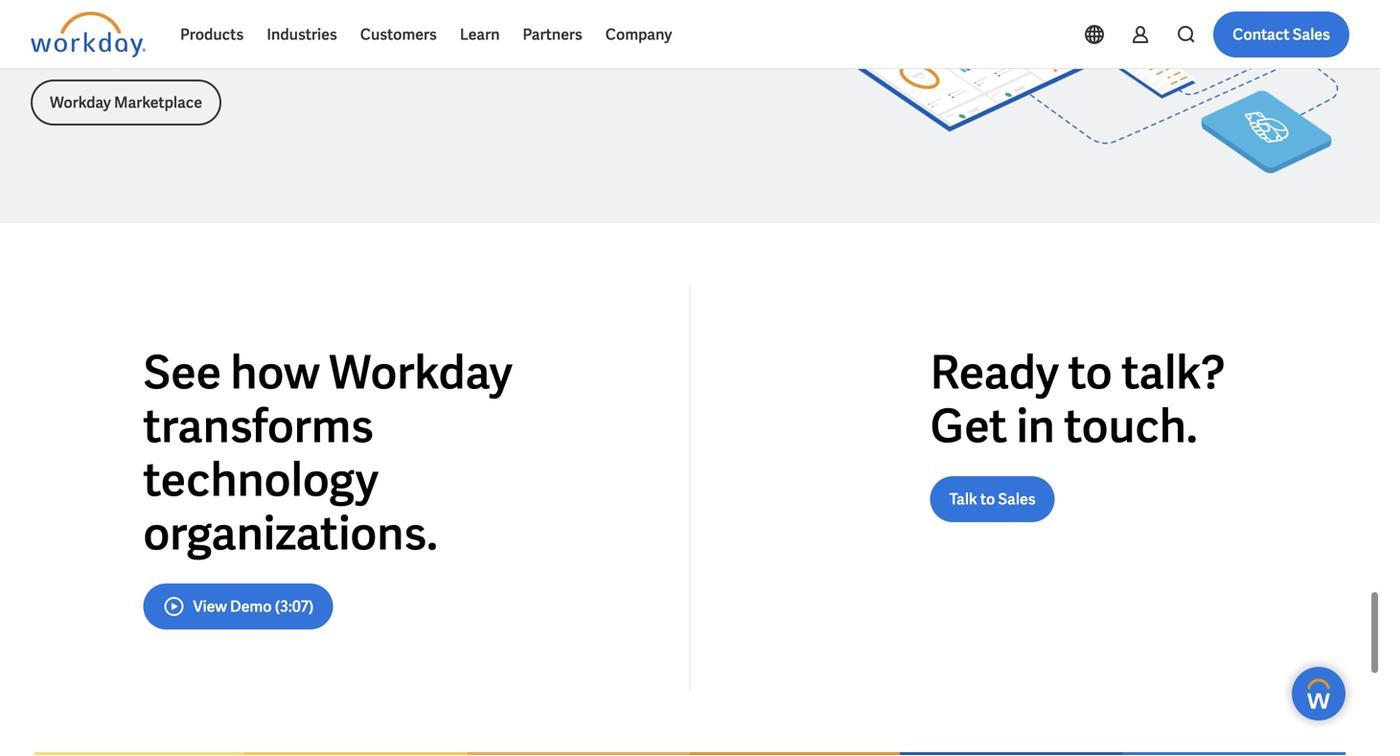 Task type: describe. For each thing, give the bounding box(es) containing it.
the
[[503, 38, 532, 63]]

contact sales link
[[1214, 12, 1350, 58]]

learn
[[460, 24, 500, 45]]

see how workday transforms technology organizations.
[[143, 343, 513, 564]]

into
[[74, 38, 108, 63]]

workday marketplace link
[[31, 79, 222, 125]]

in
[[1017, 396, 1055, 456]]

to for talk?
[[1068, 343, 1113, 403]]

organizations.
[[143, 504, 438, 564]]

see
[[143, 343, 221, 403]]

customers button
[[349, 12, 449, 58]]

technology
[[143, 450, 379, 510]]

industry
[[217, 38, 288, 63]]

accelerators
[[292, 38, 400, 63]]

talk
[[950, 489, 978, 509]]

company button
[[594, 12, 684, 58]]

sales inside "link"
[[1293, 24, 1331, 45]]

products button
[[169, 12, 255, 58]]

industries button
[[255, 12, 349, 58]]

(3:07)
[[275, 597, 314, 617]]

talk?
[[1122, 343, 1226, 403]]

partners
[[523, 24, 583, 45]]

ready
[[931, 343, 1059, 403]]

for
[[475, 38, 499, 63]]

demo
[[230, 597, 272, 617]]

go to the homepage image
[[31, 12, 146, 58]]

0 horizontal spatial workday
[[50, 92, 111, 113]]

ready to talk? get in touch.
[[931, 343, 1226, 456]]

learn button
[[449, 12, 511, 58]]

industry.
[[579, 38, 653, 63]]



Task type: vqa. For each thing, say whether or not it's contained in the screenshot.
"Overview"
no



Task type: locate. For each thing, give the bounding box(es) containing it.
how
[[231, 343, 320, 403]]

0 horizontal spatial to
[[981, 489, 995, 509]]

1 horizontal spatial to
[[1068, 343, 1113, 403]]

tailored
[[404, 38, 471, 63]]

sales
[[1293, 24, 1331, 45], [998, 489, 1036, 509]]

tech
[[536, 38, 575, 63]]

1 horizontal spatial workday
[[329, 343, 513, 403]]

partners button
[[511, 12, 594, 58]]

1 vertical spatial workday
[[329, 343, 513, 403]]

0 horizontal spatial sales
[[998, 489, 1036, 509]]

to right talk
[[981, 489, 995, 509]]

talk to sales
[[950, 489, 1036, 509]]

workday marketplace
[[50, 92, 202, 113]]

contact
[[1233, 24, 1290, 45]]

dive into partner and industry accelerators tailored for the tech industry.
[[31, 38, 653, 63]]

to for sales
[[981, 489, 995, 509]]

view demo (3:07) link
[[143, 584, 333, 630]]

touch.
[[1064, 396, 1198, 456]]

sales right talk
[[998, 489, 1036, 509]]

industries
[[267, 24, 337, 45]]

to
[[1068, 343, 1113, 403], [981, 489, 995, 509]]

1 vertical spatial sales
[[998, 489, 1036, 509]]

workday inside 'see how workday transforms technology organizations.'
[[329, 343, 513, 403]]

get
[[931, 396, 1008, 456]]

company
[[606, 24, 672, 45]]

partner
[[112, 38, 176, 63]]

to inside talk to sales link
[[981, 489, 995, 509]]

customers
[[360, 24, 437, 45]]

view demo (3:07)
[[193, 597, 314, 617]]

1 horizontal spatial sales
[[1293, 24, 1331, 45]]

workday marketplace for technology image
[[818, 0, 1350, 193]]

talk to sales link
[[931, 476, 1055, 522]]

products
[[180, 24, 244, 45]]

dive
[[31, 38, 70, 63]]

0 vertical spatial workday
[[50, 92, 111, 113]]

to right in on the right bottom
[[1068, 343, 1113, 403]]

workday
[[50, 92, 111, 113], [329, 343, 513, 403]]

footer
[[0, 752, 1380, 755]]

and
[[180, 38, 213, 63]]

1 vertical spatial to
[[981, 489, 995, 509]]

transforms
[[143, 396, 374, 456]]

contact sales
[[1233, 24, 1331, 45]]

0 vertical spatial sales
[[1293, 24, 1331, 45]]

0 vertical spatial to
[[1068, 343, 1113, 403]]

sales right the contact
[[1293, 24, 1331, 45]]

to inside ready to talk? get in touch.
[[1068, 343, 1113, 403]]

marketplace
[[114, 92, 202, 113]]

view
[[193, 597, 227, 617]]



